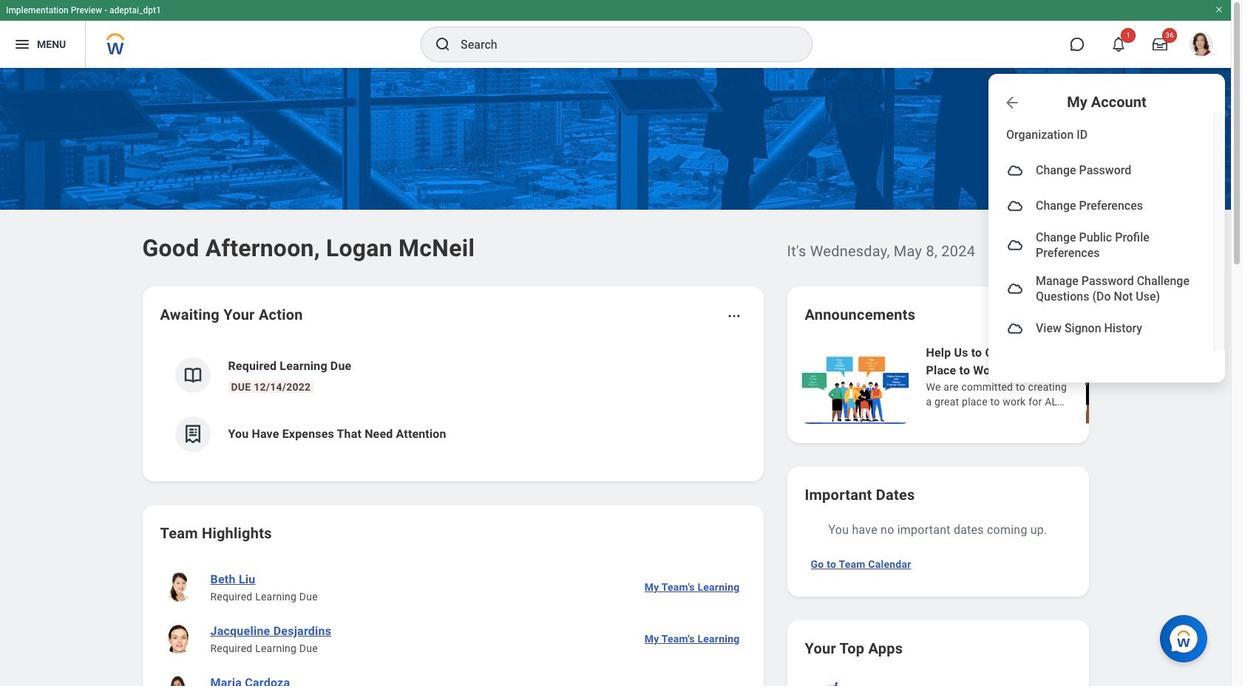 Task type: locate. For each thing, give the bounding box(es) containing it.
status
[[991, 309, 1015, 321]]

logan mcneil image
[[1190, 33, 1214, 56]]

2 menu item from the top
[[989, 189, 1214, 224]]

back image
[[1003, 94, 1021, 111]]

justify image
[[13, 35, 31, 53]]

book open image
[[182, 365, 204, 387]]

1 menu item from the top
[[989, 153, 1214, 189]]

notifications large image
[[1111, 37, 1126, 52]]

main content
[[0, 68, 1242, 687]]

inbox large image
[[1153, 37, 1168, 52]]

search image
[[434, 35, 452, 53]]

avatar image
[[1006, 162, 1024, 180], [1006, 197, 1024, 215], [1006, 237, 1024, 255], [1006, 280, 1024, 298], [1006, 320, 1024, 338]]

4 avatar image from the top
[[1006, 280, 1024, 298]]

3 avatar image from the top
[[1006, 237, 1024, 255]]

menu item
[[989, 153, 1214, 189], [989, 189, 1214, 224], [989, 224, 1214, 268], [989, 268, 1214, 311], [989, 311, 1214, 347]]

banner
[[0, 0, 1231, 383]]

Search Workday  search field
[[461, 28, 782, 61]]

4 menu item from the top
[[989, 268, 1214, 311]]

menu
[[989, 113, 1225, 351]]

list
[[799, 343, 1242, 426], [160, 346, 746, 464], [160, 562, 746, 687]]

2 avatar image from the top
[[1006, 197, 1024, 215]]



Task type: describe. For each thing, give the bounding box(es) containing it.
5 menu item from the top
[[989, 311, 1214, 347]]

chevron left small image
[[1025, 308, 1040, 322]]

related actions image
[[727, 309, 741, 324]]

1 avatar image from the top
[[1006, 162, 1024, 180]]

dashboard expenses image
[[182, 424, 204, 446]]

close environment banner image
[[1215, 5, 1224, 14]]

chevron right small image
[[1052, 308, 1067, 322]]

5 avatar image from the top
[[1006, 320, 1024, 338]]

3 menu item from the top
[[989, 224, 1214, 268]]



Task type: vqa. For each thing, say whether or not it's contained in the screenshot.
status
yes



